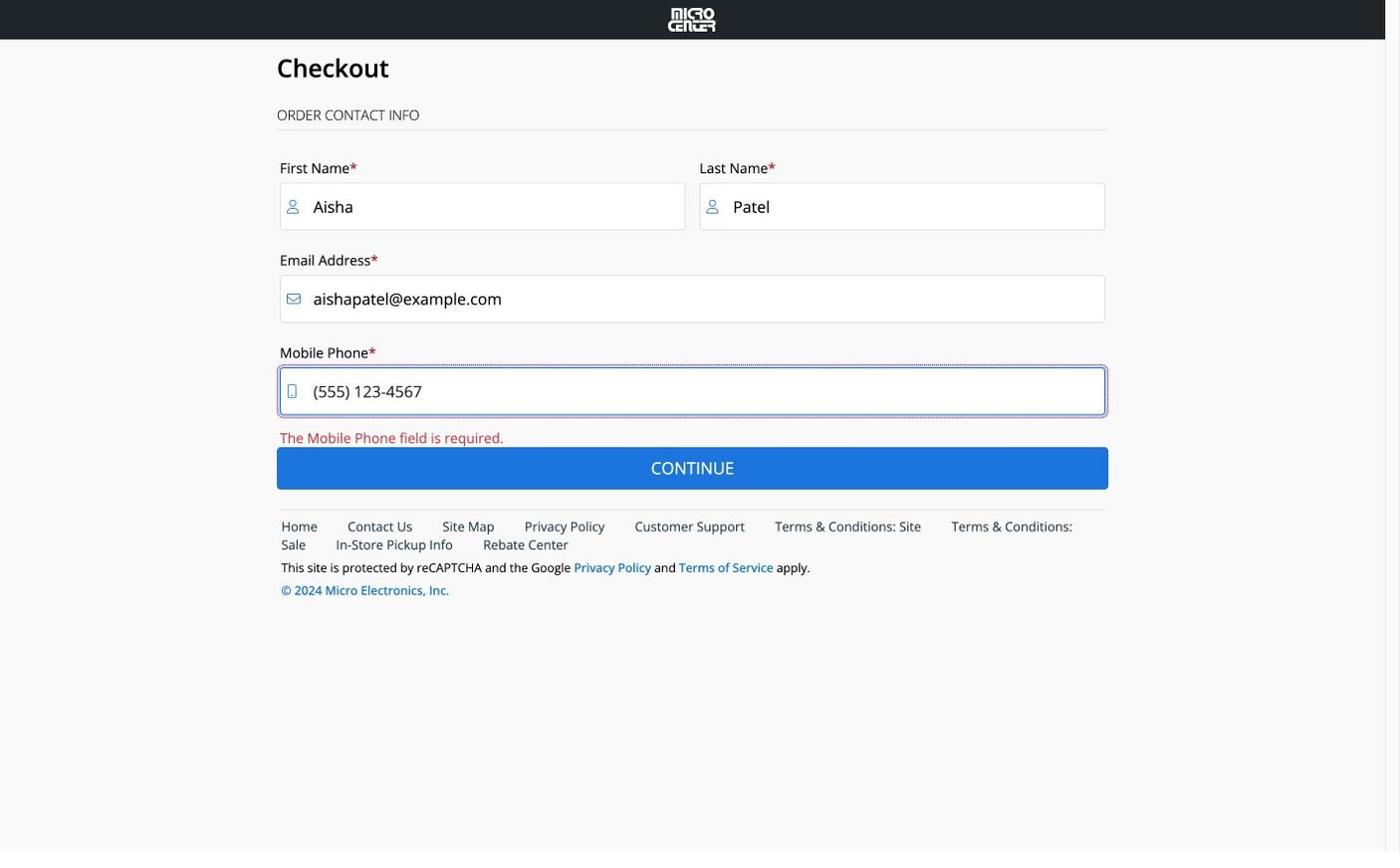 Task type: vqa. For each thing, say whether or not it's contained in the screenshot.
leftmost light image
yes



Task type: locate. For each thing, give the bounding box(es) containing it.
0 vertical spatial light image
[[288, 201, 300, 215]]

First name text field
[[281, 184, 689, 232]]

1 vertical spatial light image
[[288, 386, 298, 400]]

2 light image from the top
[[288, 386, 298, 400]]

0 vertical spatial light image
[[710, 201, 722, 215]]

light image for "email" email field
[[288, 294, 302, 307]]

micro center logo image
[[671, 0, 721, 40]]

light image for last name text box
[[710, 201, 722, 215]]

Phone telephone field
[[281, 369, 1111, 417]]

1 light image from the top
[[288, 201, 300, 215]]

1 horizontal spatial light image
[[710, 201, 722, 215]]

light image
[[288, 201, 300, 215], [288, 386, 298, 400]]

light image
[[710, 201, 722, 215], [288, 294, 302, 307]]

0 horizontal spatial light image
[[288, 294, 302, 307]]

1 vertical spatial light image
[[288, 294, 302, 307]]

Email email field
[[281, 276, 1111, 325]]

Last name text field
[[703, 184, 1111, 232]]



Task type: describe. For each thing, give the bounding box(es) containing it.
light image for 'first name' text box
[[288, 201, 300, 215]]

light image for phone phone field
[[288, 386, 298, 400]]



